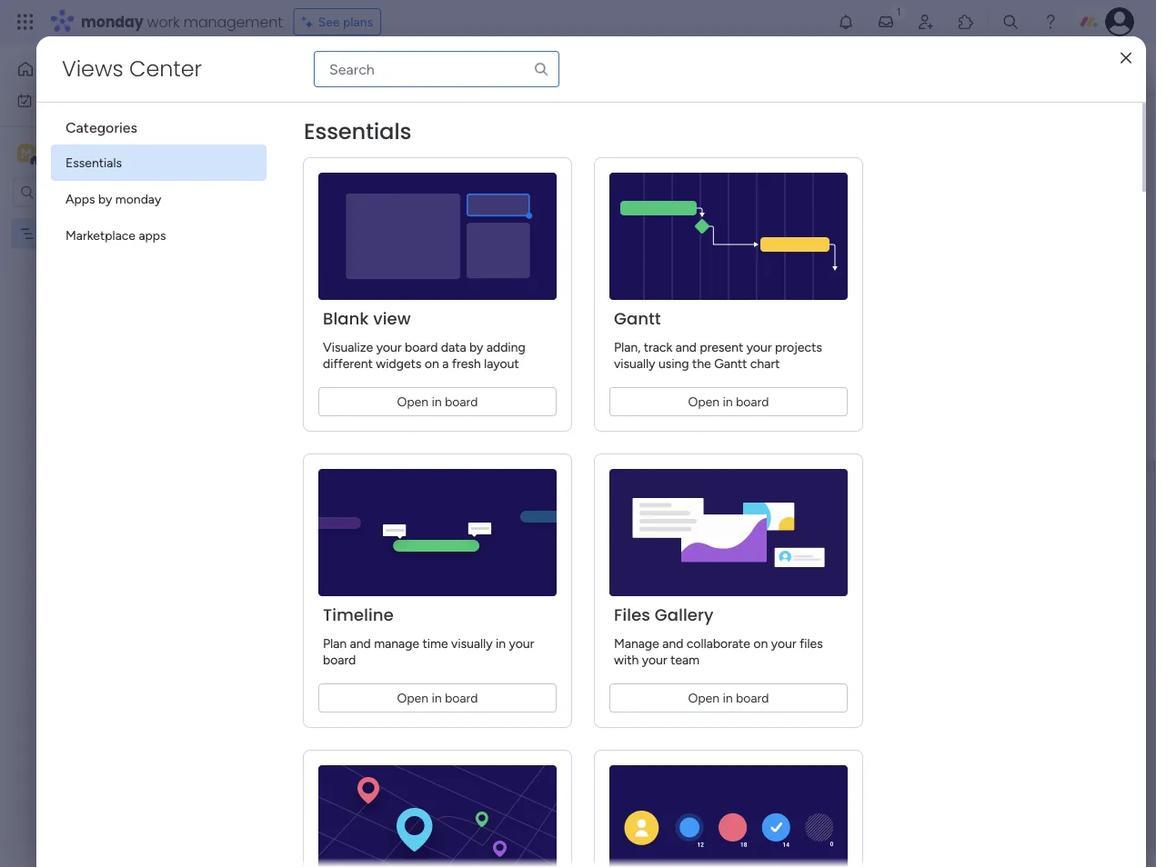 Task type: describe. For each thing, give the bounding box(es) containing it.
work for my
[[61, 93, 88, 108]]

by inside option
[[98, 191, 112, 207]]

visually inside gantt plan, track and present your projects visually using the gantt chart
[[614, 356, 655, 372]]

open in board button for files gallery
[[609, 684, 848, 713]]

main table
[[483, 61, 543, 77]]

in inside the timeline plan and manage time visually in your board
[[496, 636, 506, 652]]

open in board button for timeline
[[318, 684, 557, 713]]

manage
[[614, 636, 659, 652]]

copy
[[997, 110, 1027, 125]]

workspace image
[[17, 143, 35, 163]]

projects
[[775, 340, 822, 355]]

in for gantt
[[723, 394, 733, 410]]

board inside field
[[365, 55, 431, 86]]

categories heading
[[51, 103, 267, 145]]

search everything image
[[1001, 13, 1020, 31]]

board inside the timeline plan and manage time visually in your board
[[323, 653, 356, 668]]

center
[[129, 54, 202, 84]]

my inside list box
[[43, 226, 60, 241]]

notifications image
[[837, 13, 855, 31]]

chart
[[750, 356, 780, 372]]

workspace
[[77, 145, 149, 162]]

home
[[42, 61, 77, 77]]

my inside field
[[281, 55, 313, 86]]

main workspace
[[42, 145, 149, 162]]

build form button
[[650, 429, 746, 465]]

fresh
[[452, 356, 481, 372]]

my inside button
[[40, 93, 57, 108]]

with
[[614, 653, 639, 668]]

essentials option
[[51, 145, 267, 181]]

edit form
[[283, 110, 336, 125]]

search image
[[533, 61, 549, 77]]

board
[[986, 107, 1019, 123]]

in for timeline
[[432, 691, 442, 706]]

visually inside the timeline plan and manage time visually in your board
[[451, 636, 493, 652]]

by right powered on the top left of page
[[426, 109, 442, 126]]

0 vertical spatial monday
[[81, 11, 143, 32]]

work for monday
[[147, 11, 180, 32]]

marketplace
[[65, 228, 136, 243]]

let's start by building your form
[[529, 368, 866, 399]]

edit
[[283, 110, 306, 125]]

apps
[[139, 228, 166, 243]]

1 vertical spatial views
[[1023, 107, 1057, 123]]

0 vertical spatial views
[[62, 54, 123, 84]]

open in board button for gantt
[[609, 387, 848, 417]]

track
[[644, 340, 672, 355]]

copy form link
[[997, 110, 1080, 125]]

gallery
[[655, 604, 714, 627]]

1 horizontal spatial essentials
[[304, 116, 411, 147]]

and for files gallery
[[662, 636, 683, 652]]

first inside list box
[[63, 226, 86, 241]]

open in board for files gallery
[[688, 691, 769, 706]]

open in board button for blank view
[[318, 387, 557, 417]]

my first board list box
[[0, 215, 232, 495]]

data
[[441, 340, 466, 355]]

open for files gallery
[[688, 691, 720, 706]]

apps by monday
[[65, 191, 161, 207]]

view
[[373, 307, 411, 331]]

my first board inside field
[[281, 55, 431, 86]]

start
[[580, 368, 630, 399]]

workspace selection element
[[17, 142, 152, 166]]

and for gantt
[[676, 340, 697, 355]]

marketplace apps
[[65, 228, 166, 243]]

my first board inside list box
[[43, 226, 122, 241]]

My first board field
[[277, 55, 436, 86]]

copy form link button
[[963, 103, 1087, 132]]

see plans button
[[294, 8, 381, 35]]

layout
[[484, 356, 519, 372]]

categories
[[65, 119, 137, 136]]

apps image
[[957, 13, 975, 31]]

open in board for timeline
[[397, 691, 478, 706]]

your inside gantt plan, track and present your projects visually using the gantt chart
[[746, 340, 772, 355]]

john smith image
[[1105, 7, 1134, 36]]

1 vertical spatial gantt
[[714, 356, 747, 372]]

present
[[700, 340, 743, 355]]

apps
[[65, 191, 95, 207]]

categories list box
[[51, 103, 281, 254]]



Task type: vqa. For each thing, say whether or not it's contained in the screenshot.
w46
no



Task type: locate. For each thing, give the bounding box(es) containing it.
first down apps
[[63, 226, 86, 241]]

0 vertical spatial work
[[147, 11, 180, 32]]

my work button
[[11, 86, 196, 115]]

1 vertical spatial my
[[40, 93, 57, 108]]

workforms logo image
[[449, 103, 552, 132]]

using
[[659, 356, 689, 372]]

form right edit
[[309, 110, 336, 125]]

visually right time
[[451, 636, 493, 652]]

1 horizontal spatial visually
[[614, 356, 655, 372]]

on left "a"
[[425, 356, 439, 372]]

board down apps by monday
[[89, 226, 122, 241]]

form down projects
[[815, 368, 866, 399]]

open in board button down collaborate
[[609, 684, 848, 713]]

views
[[62, 54, 123, 84], [1023, 107, 1057, 123]]

open down team
[[688, 691, 720, 706]]

1 horizontal spatial my first board
[[281, 55, 431, 86]]

plan,
[[614, 340, 641, 355]]

1 horizontal spatial gantt
[[714, 356, 747, 372]]

open for gantt
[[688, 394, 720, 410]]

board down chart
[[736, 394, 769, 410]]

gantt up the plan,
[[614, 307, 661, 331]]

open down widgets
[[397, 394, 429, 410]]

my first board
[[281, 55, 431, 86], [43, 226, 122, 241]]

open down manage
[[397, 691, 429, 706]]

a
[[442, 356, 449, 372]]

0 horizontal spatial main
[[42, 145, 74, 162]]

open
[[397, 394, 429, 410], [688, 394, 720, 410], [397, 691, 429, 706], [688, 691, 720, 706]]

0 vertical spatial visually
[[614, 356, 655, 372]]

your inside blank view visualize your board data by adding different widgets on a fresh layout
[[376, 340, 402, 355]]

2 vertical spatial my
[[43, 226, 60, 241]]

0 horizontal spatial my first board
[[43, 226, 122, 241]]

1 image
[[891, 1, 907, 21]]

open for blank view
[[397, 394, 429, 410]]

0 horizontal spatial visually
[[451, 636, 493, 652]]

in right time
[[496, 636, 506, 652]]

marketplace apps option
[[51, 217, 267, 254]]

and right plan
[[350, 636, 371, 652]]

open in board
[[397, 394, 478, 410], [688, 394, 769, 410], [397, 691, 478, 706], [688, 691, 769, 706]]

0 vertical spatial main
[[483, 61, 510, 77]]

by right apps
[[98, 191, 112, 207]]

m
[[21, 146, 32, 161]]

first down see plans button on the left top of the page
[[318, 55, 359, 86]]

management
[[183, 11, 283, 32]]

build
[[664, 439, 696, 456]]

your up chart
[[746, 340, 772, 355]]

open in board down collaborate
[[688, 691, 769, 706]]

Search for a column type search field
[[314, 51, 559, 87]]

0 vertical spatial essentials
[[304, 116, 411, 147]]

option
[[0, 217, 232, 221]]

0 vertical spatial my
[[281, 55, 313, 86]]

open for timeline
[[397, 691, 429, 706]]

let's
[[529, 368, 574, 399]]

1 vertical spatial on
[[753, 636, 768, 652]]

manage
[[374, 636, 419, 652]]

different
[[323, 356, 373, 372]]

0 horizontal spatial work
[[61, 93, 88, 108]]

on inside files gallery manage and collaborate on your files with your team
[[753, 636, 768, 652]]

timeline plan and manage time visually in your board
[[323, 604, 534, 668]]

files gallery manage and collaborate on your files with your team
[[614, 604, 823, 668]]

board up powered on the top left of page
[[365, 55, 431, 86]]

my first board down apps
[[43, 226, 122, 241]]

blank
[[323, 307, 369, 331]]

board down collaborate
[[736, 691, 769, 706]]

form inside button
[[309, 110, 336, 125]]

adding
[[487, 340, 525, 355]]

your down projects
[[761, 368, 809, 399]]

on inside blank view visualize your board data by adding different widgets on a fresh layout
[[425, 356, 439, 372]]

my down home
[[40, 93, 57, 108]]

build form
[[664, 439, 731, 456]]

board
[[365, 55, 431, 86], [89, 226, 122, 241], [405, 340, 438, 355], [445, 394, 478, 410], [736, 394, 769, 410], [323, 653, 356, 668], [445, 691, 478, 706], [736, 691, 769, 706]]

and up using
[[676, 340, 697, 355]]

0 horizontal spatial views
[[62, 54, 123, 84]]

first
[[318, 55, 359, 86], [63, 226, 86, 241]]

files
[[614, 604, 650, 627]]

1 vertical spatial main
[[42, 145, 74, 162]]

board views
[[986, 107, 1057, 123]]

your left files
[[771, 636, 796, 652]]

main for main table
[[483, 61, 510, 77]]

1 vertical spatial first
[[63, 226, 86, 241]]

0 horizontal spatial essentials
[[65, 155, 122, 171]]

monday work management
[[81, 11, 283, 32]]

widgets
[[376, 356, 422, 372]]

form inside button
[[1030, 110, 1058, 125]]

open in board button down time
[[318, 684, 557, 713]]

visually
[[614, 356, 655, 372], [451, 636, 493, 652]]

in down time
[[432, 691, 442, 706]]

help image
[[1041, 13, 1060, 31]]

monday inside option
[[115, 191, 161, 207]]

link
[[1061, 110, 1080, 125]]

by down track
[[636, 368, 662, 399]]

in
[[432, 394, 442, 410], [723, 394, 733, 410], [496, 636, 506, 652], [432, 691, 442, 706], [723, 691, 733, 706]]

visualize
[[323, 340, 373, 355]]

open in board for blank view
[[397, 394, 478, 410]]

essentials inside option
[[65, 155, 122, 171]]

0 vertical spatial on
[[425, 356, 439, 372]]

main right "workspace" 'image'
[[42, 145, 74, 162]]

form
[[1030, 110, 1058, 125], [309, 110, 336, 125], [815, 368, 866, 399], [700, 439, 731, 456]]

Search in workspace field
[[38, 182, 152, 203]]

None search field
[[314, 51, 559, 87]]

1 horizontal spatial main
[[483, 61, 510, 77]]

monday up the "home" button on the left top of page
[[81, 11, 143, 32]]

main inside main table button
[[483, 61, 510, 77]]

and inside files gallery manage and collaborate on your files with your team
[[662, 636, 683, 652]]

0 vertical spatial first
[[318, 55, 359, 86]]

building
[[668, 368, 755, 399]]

monday up apps
[[115, 191, 161, 207]]

by inside blank view visualize your board data by adding different widgets on a fresh layout
[[469, 340, 483, 355]]

on right collaborate
[[753, 636, 768, 652]]

views up my work button
[[62, 54, 123, 84]]

board up widgets
[[405, 340, 438, 355]]

and inside the timeline plan and manage time visually in your board
[[350, 636, 371, 652]]

monday
[[81, 11, 143, 32], [115, 191, 161, 207]]

by up fresh
[[469, 340, 483, 355]]

1 vertical spatial essentials
[[65, 155, 122, 171]]

plans
[[343, 14, 373, 30]]

my first board down plans
[[281, 55, 431, 86]]

inbox image
[[877, 13, 895, 31]]

1 horizontal spatial first
[[318, 55, 359, 86]]

your up widgets
[[376, 340, 402, 355]]

1 vertical spatial work
[[61, 93, 88, 108]]

powered
[[365, 109, 422, 126]]

main for main workspace
[[42, 145, 74, 162]]

time
[[423, 636, 448, 652]]

on
[[425, 356, 439, 372], [753, 636, 768, 652]]

0 vertical spatial gantt
[[614, 307, 661, 331]]

see plans
[[318, 14, 373, 30]]

0 horizontal spatial first
[[63, 226, 86, 241]]

1 vertical spatial monday
[[115, 191, 161, 207]]

work up the center
[[147, 11, 180, 32]]

form for copy form link
[[1030, 110, 1058, 125]]

0 horizontal spatial gantt
[[614, 307, 661, 331]]

main inside workspace selection element
[[42, 145, 74, 162]]

open down 'the'
[[688, 394, 720, 410]]

1 horizontal spatial on
[[753, 636, 768, 652]]

essentials
[[304, 116, 411, 147], [65, 155, 122, 171]]

gantt plan, track and present your projects visually using the gantt chart
[[614, 307, 822, 372]]

views center
[[62, 54, 202, 84]]

form for edit form
[[309, 110, 336, 125]]

the
[[692, 356, 711, 372]]

edit form button
[[276, 103, 343, 132]]

table
[[513, 61, 543, 77]]

open in board for gantt
[[688, 394, 769, 410]]

powered by
[[365, 109, 442, 126]]

select product image
[[16, 13, 35, 31]]

form right build
[[700, 439, 731, 456]]

by
[[426, 109, 442, 126], [98, 191, 112, 207], [469, 340, 483, 355], [636, 368, 662, 399]]

your
[[376, 340, 402, 355], [746, 340, 772, 355], [761, 368, 809, 399], [509, 636, 534, 652], [771, 636, 796, 652], [642, 653, 667, 668]]

essentials up 'search in workspace' field
[[65, 155, 122, 171]]

in up build form button
[[723, 394, 733, 410]]

1 horizontal spatial work
[[147, 11, 180, 32]]

0 vertical spatial my first board
[[281, 55, 431, 86]]

board inside list box
[[89, 226, 122, 241]]

team
[[670, 653, 700, 668]]

board down time
[[445, 691, 478, 706]]

my left marketplace
[[43, 226, 60, 241]]

timeline
[[323, 604, 394, 627]]

and
[[676, 340, 697, 355], [350, 636, 371, 652], [662, 636, 683, 652]]

in down data
[[432, 394, 442, 410]]

open in board button down "a"
[[318, 387, 557, 417]]

open in board down 'the'
[[688, 394, 769, 410]]

your down manage
[[642, 653, 667, 668]]

open in board down "a"
[[397, 394, 478, 410]]

visually down the plan,
[[614, 356, 655, 372]]

gantt
[[614, 307, 661, 331], [714, 356, 747, 372]]

my up edit
[[281, 55, 313, 86]]

main table button
[[455, 55, 557, 84]]

blank view visualize your board data by adding different widgets on a fresh layout
[[323, 307, 525, 372]]

open in board button
[[318, 387, 557, 417], [609, 387, 848, 417], [318, 684, 557, 713], [609, 684, 848, 713]]

collaborate
[[687, 636, 750, 652]]

form inside button
[[700, 439, 731, 456]]

first inside field
[[318, 55, 359, 86]]

dapulse x slim image
[[1121, 52, 1132, 65]]

open in board button down 'the'
[[609, 387, 848, 417]]

work down home
[[61, 93, 88, 108]]

plan
[[323, 636, 347, 652]]

views left link
[[1023, 107, 1057, 123]]

my
[[281, 55, 313, 86], [40, 93, 57, 108], [43, 226, 60, 241]]

form left link
[[1030, 110, 1058, 125]]

main left table
[[483, 61, 510, 77]]

form for build form
[[700, 439, 731, 456]]

0 horizontal spatial on
[[425, 356, 439, 372]]

see
[[318, 14, 340, 30]]

apps by monday option
[[51, 181, 267, 217]]

and inside gantt plan, track and present your projects visually using the gantt chart
[[676, 340, 697, 355]]

invite members image
[[917, 13, 935, 31]]

and up team
[[662, 636, 683, 652]]

work
[[147, 11, 180, 32], [61, 93, 88, 108]]

in for blank view
[[432, 394, 442, 410]]

1 horizontal spatial views
[[1023, 107, 1057, 123]]

in down collaborate
[[723, 691, 733, 706]]

home button
[[11, 55, 196, 84]]

your inside the timeline plan and manage time visually in your board
[[509, 636, 534, 652]]

files
[[800, 636, 823, 652]]

in for files gallery
[[723, 691, 733, 706]]

board down plan
[[323, 653, 356, 668]]

board inside blank view visualize your board data by adding different widgets on a fresh layout
[[405, 340, 438, 355]]

essentials down my first board field at the top left of the page
[[304, 116, 411, 147]]

gantt down present
[[714, 356, 747, 372]]

main
[[483, 61, 510, 77], [42, 145, 74, 162]]

work inside button
[[61, 93, 88, 108]]

my work
[[40, 93, 88, 108]]

open in board down time
[[397, 691, 478, 706]]

1 vertical spatial visually
[[451, 636, 493, 652]]

1 vertical spatial my first board
[[43, 226, 122, 241]]

board down fresh
[[445, 394, 478, 410]]

your right time
[[509, 636, 534, 652]]



